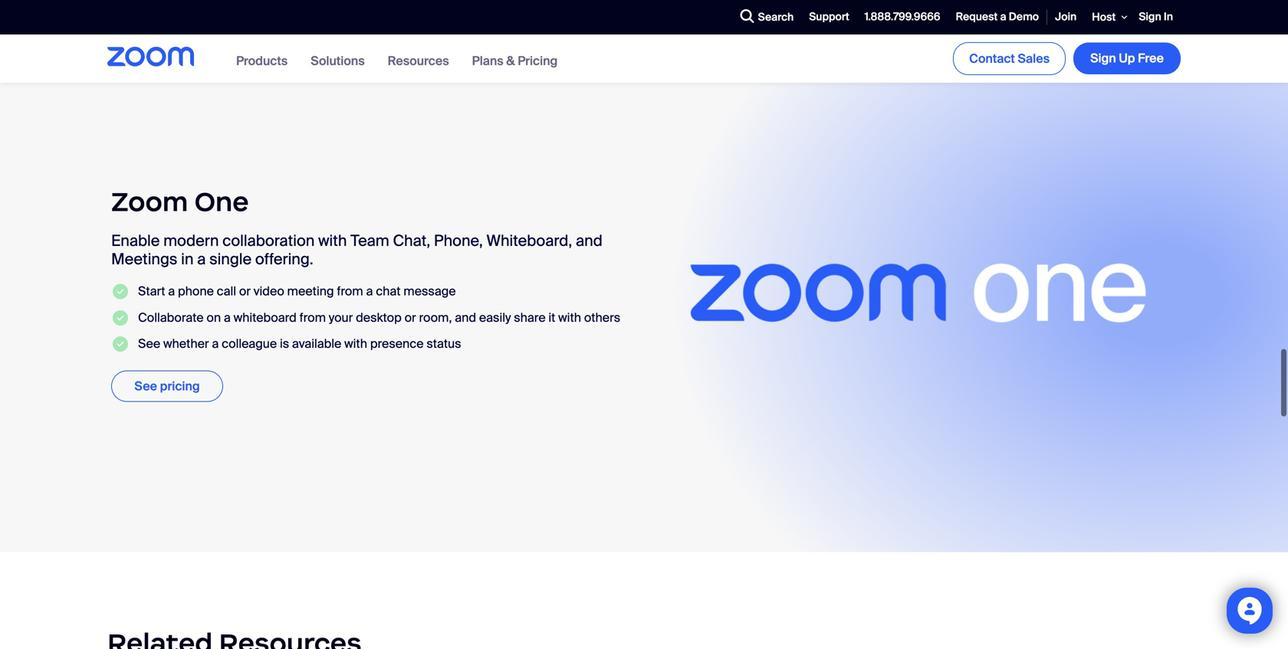 Task type: describe. For each thing, give the bounding box(es) containing it.
support
[[809, 10, 850, 24]]

a right the on
[[224, 310, 231, 326]]

contact sales
[[970, 50, 1050, 67]]

enable
[[111, 231, 160, 251]]

meetings
[[111, 250, 178, 269]]

phone
[[178, 284, 214, 300]]

phone,
[[434, 231, 483, 251]]

plans & pricing link
[[472, 53, 558, 69]]

resources
[[388, 53, 449, 69]]

colleague
[[222, 336, 277, 352]]

0 vertical spatial from
[[337, 284, 363, 300]]

collaborate on a whiteboard from your desktop or room, and easily share it with others
[[138, 310, 621, 326]]

collaboration
[[223, 231, 315, 251]]

1 vertical spatial with
[[559, 310, 581, 326]]

pricing
[[160, 378, 200, 395]]

2 vertical spatial with
[[345, 336, 367, 352]]

and inside enable modern collaboration with team chat, phone, whiteboard, and meetings in a single offering.
[[576, 231, 603, 251]]

call
[[217, 284, 236, 300]]

contact sales link
[[954, 42, 1066, 75]]

products
[[236, 53, 288, 69]]

sign up free
[[1091, 50, 1164, 66]]

on
[[207, 310, 221, 326]]

whether
[[163, 336, 209, 352]]

see pricing link
[[111, 371, 223, 402]]

up
[[1119, 50, 1136, 66]]

search image
[[741, 9, 754, 23]]

free
[[1138, 50, 1164, 66]]

solutions button
[[311, 53, 365, 69]]

is
[[280, 336, 289, 352]]

a left chat
[[366, 284, 373, 300]]

a left "demo"
[[1001, 10, 1007, 24]]

search
[[758, 10, 794, 24]]

whiteboard
[[234, 310, 297, 326]]

see pricing
[[135, 378, 200, 395]]

easily
[[479, 310, 511, 326]]

&
[[507, 53, 515, 69]]

join
[[1056, 10, 1077, 24]]

host button
[[1085, 0, 1132, 34]]

a right start
[[168, 284, 175, 300]]

a inside enable modern collaboration with team chat, phone, whiteboard, and meetings in a single offering.
[[197, 250, 206, 269]]

zoom
[[111, 185, 188, 218]]

a down the on
[[212, 336, 219, 352]]

single
[[209, 250, 252, 269]]

plans & pricing
[[472, 53, 558, 69]]

whiteboard,
[[487, 231, 572, 251]]

pricing
[[518, 53, 558, 69]]

team
[[351, 231, 389, 251]]

resources button
[[388, 53, 449, 69]]

0 vertical spatial or
[[239, 284, 251, 300]]

request a demo link
[[949, 1, 1047, 34]]

collaborate
[[138, 310, 204, 326]]

chat
[[376, 284, 401, 300]]

start
[[138, 284, 165, 300]]



Task type: locate. For each thing, give the bounding box(es) containing it.
0 horizontal spatial and
[[455, 310, 476, 326]]

with left team
[[318, 231, 347, 251]]

or right call
[[239, 284, 251, 300]]

with right it
[[559, 310, 581, 326]]

sign in
[[1139, 10, 1174, 24]]

zoom logo image
[[107, 47, 194, 67]]

from up your
[[337, 284, 363, 300]]

sign in link
[[1132, 1, 1181, 34]]

in
[[181, 250, 194, 269]]

desktop
[[356, 310, 402, 326]]

1 vertical spatial see
[[135, 378, 157, 395]]

0 vertical spatial see
[[138, 336, 160, 352]]

demo
[[1009, 10, 1039, 24]]

1 horizontal spatial from
[[337, 284, 363, 300]]

see left pricing
[[135, 378, 157, 395]]

0 horizontal spatial or
[[239, 284, 251, 300]]

0 horizontal spatial from
[[300, 310, 326, 326]]

share
[[514, 310, 546, 326]]

sign up free link
[[1074, 43, 1181, 74]]

sign for sign up free
[[1091, 50, 1117, 66]]

see
[[138, 336, 160, 352], [135, 378, 157, 395]]

sign
[[1139, 10, 1162, 24], [1091, 50, 1117, 66]]

zoom one logo image
[[660, 98, 1177, 488]]

see whether a colleague is available with presence status
[[138, 336, 461, 352]]

from down meeting
[[300, 310, 326, 326]]

offering.
[[255, 250, 313, 269]]

presence
[[370, 336, 424, 352]]

sign left in
[[1139, 10, 1162, 24]]

see for see pricing
[[135, 378, 157, 395]]

join link
[[1048, 1, 1085, 34]]

from
[[337, 284, 363, 300], [300, 310, 326, 326]]

1 vertical spatial from
[[300, 310, 326, 326]]

support link
[[802, 1, 857, 34]]

1 vertical spatial or
[[405, 310, 416, 326]]

zoom one
[[111, 185, 249, 218]]

and
[[576, 231, 603, 251], [455, 310, 476, 326]]

0 vertical spatial sign
[[1139, 10, 1162, 24]]

see for see whether a colleague is available with presence status
[[138, 336, 160, 352]]

meeting
[[287, 284, 334, 300]]

it
[[549, 310, 556, 326]]

host
[[1093, 10, 1116, 24]]

sign for sign in
[[1139, 10, 1162, 24]]

1 vertical spatial sign
[[1091, 50, 1117, 66]]

sign inside 'link'
[[1091, 50, 1117, 66]]

0 vertical spatial with
[[318, 231, 347, 251]]

enable modern collaboration with team chat, phone, whiteboard, and meetings in a single offering.
[[111, 231, 603, 269]]

or
[[239, 284, 251, 300], [405, 310, 416, 326]]

plans
[[472, 53, 504, 69]]

one
[[195, 185, 249, 218]]

1 horizontal spatial sign
[[1139, 10, 1162, 24]]

request a demo
[[956, 10, 1039, 24]]

sales
[[1018, 50, 1050, 67]]

with
[[318, 231, 347, 251], [559, 310, 581, 326], [345, 336, 367, 352]]

others
[[584, 310, 621, 326]]

or left room,
[[405, 310, 416, 326]]

1.888.799.9666
[[865, 10, 941, 24]]

contact
[[970, 50, 1015, 67]]

in
[[1164, 10, 1174, 24]]

0 horizontal spatial sign
[[1091, 50, 1117, 66]]

1 horizontal spatial and
[[576, 231, 603, 251]]

video
[[254, 284, 284, 300]]

and right whiteboard,
[[576, 231, 603, 251]]

your
[[329, 310, 353, 326]]

a
[[1001, 10, 1007, 24], [197, 250, 206, 269], [168, 284, 175, 300], [366, 284, 373, 300], [224, 310, 231, 326], [212, 336, 219, 352]]

request
[[956, 10, 998, 24]]

with inside enable modern collaboration with team chat, phone, whiteboard, and meetings in a single offering.
[[318, 231, 347, 251]]

start a phone call or video meeting from a chat message
[[138, 284, 456, 300]]

1 vertical spatial and
[[455, 310, 476, 326]]

see down collaborate
[[138, 336, 160, 352]]

search image
[[741, 9, 754, 23]]

solutions
[[311, 53, 365, 69]]

modern
[[163, 231, 219, 251]]

sign left the up
[[1091, 50, 1117, 66]]

0 vertical spatial and
[[576, 231, 603, 251]]

message
[[404, 284, 456, 300]]

1.888.799.9666 link
[[857, 1, 949, 34]]

chat,
[[393, 231, 430, 251]]

available
[[292, 336, 342, 352]]

1 horizontal spatial or
[[405, 310, 416, 326]]

a right the 'in'
[[197, 250, 206, 269]]

with down your
[[345, 336, 367, 352]]

status
[[427, 336, 461, 352]]

and left easily
[[455, 310, 476, 326]]

products button
[[236, 53, 288, 69]]

room,
[[419, 310, 452, 326]]



Task type: vqa. For each thing, say whether or not it's contained in the screenshot.
the and within Enable modern collaboration with Team Chat, Phone, Whiteboard, and Meetings in a single offering.
yes



